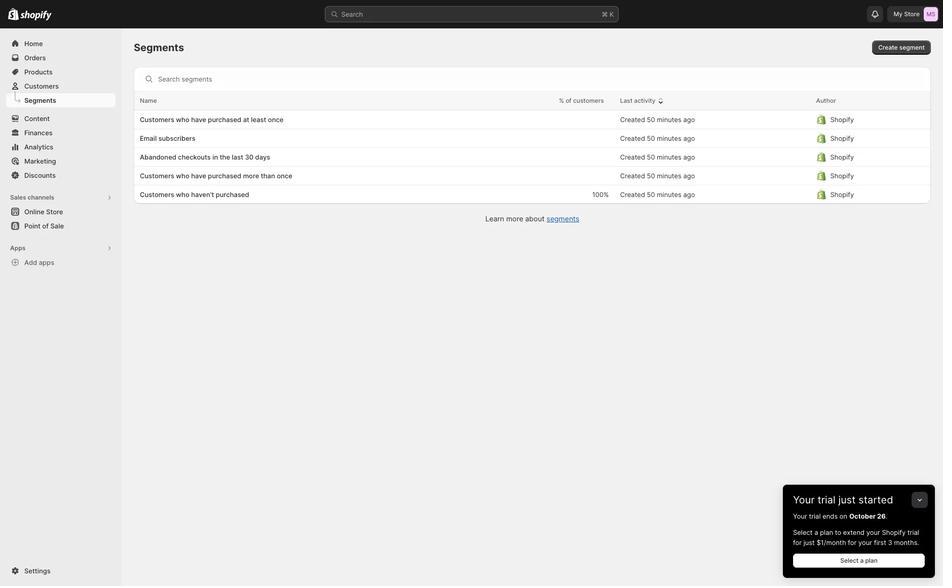 Task type: vqa. For each thing, say whether or not it's contained in the screenshot.
3rd created 50 minutes ago from the bottom of the page
yes



Task type: locate. For each thing, give the bounding box(es) containing it.
1 horizontal spatial of
[[566, 97, 572, 104]]

plan up the $1/month
[[820, 529, 833, 537]]

have
[[191, 116, 206, 124], [191, 172, 206, 180]]

have inside customers who have purchased at least once link
[[191, 116, 206, 124]]

who up subscribers
[[176, 116, 189, 124]]

content
[[24, 115, 50, 123]]

5 minutes from the top
[[657, 191, 682, 199]]

purchased inside customers who have purchased at least once link
[[208, 116, 241, 124]]

customers inside customers who haven't purchased link
[[140, 191, 174, 199]]

trial left 'ends'
[[809, 512, 821, 521]]

have inside customers who have purchased more than once link
[[191, 172, 206, 180]]

purchased inside customers who have purchased more than once link
[[208, 172, 241, 180]]

on
[[840, 512, 848, 521]]

apps
[[10, 244, 25, 252]]

0 vertical spatial once
[[268, 116, 284, 124]]

subscribers
[[158, 134, 196, 142]]

5 ago from the top
[[683, 191, 695, 199]]

create segment link
[[872, 41, 931, 55]]

a
[[815, 529, 818, 537], [860, 557, 864, 565]]

select
[[793, 529, 813, 537], [840, 557, 859, 565]]

1 vertical spatial just
[[804, 539, 815, 547]]

4 minutes from the top
[[657, 172, 682, 180]]

2 your from the top
[[793, 512, 807, 521]]

store inside button
[[46, 208, 63, 216]]

2 vertical spatial trial
[[908, 529, 919, 537]]

5 created 50 minutes ago from the top
[[620, 191, 695, 199]]

finances link
[[6, 126, 116, 140]]

settings
[[24, 567, 51, 575]]

purchased left at
[[208, 116, 241, 124]]

0 vertical spatial just
[[839, 494, 856, 506]]

once
[[268, 116, 284, 124], [277, 172, 292, 180]]

ago
[[683, 116, 695, 124], [683, 134, 695, 142], [683, 153, 695, 161], [683, 172, 695, 180], [683, 191, 695, 199]]

0 horizontal spatial a
[[815, 529, 818, 537]]

0 vertical spatial segments
[[134, 42, 184, 54]]

minutes for email subscribers
[[657, 134, 682, 142]]

customers inside customers link
[[24, 82, 59, 90]]

minutes
[[657, 116, 682, 124], [657, 134, 682, 142], [657, 153, 682, 161], [657, 172, 682, 180], [657, 191, 682, 199]]

4 50 from the top
[[647, 172, 655, 180]]

a for select a plan
[[860, 557, 864, 565]]

more inside customers who have purchased more than once link
[[243, 172, 259, 180]]

select a plan
[[840, 557, 878, 565]]

4 created 50 minutes ago from the top
[[620, 172, 695, 180]]

content link
[[6, 112, 116, 126]]

3 who from the top
[[176, 191, 189, 199]]

3 created from the top
[[620, 153, 645, 161]]

purchased down the
[[208, 172, 241, 180]]

0 horizontal spatial store
[[46, 208, 63, 216]]

0 vertical spatial purchased
[[208, 116, 241, 124]]

who down the 'checkouts' on the top left
[[176, 172, 189, 180]]

create
[[878, 44, 898, 51]]

select for select a plan
[[840, 557, 859, 565]]

customers who have purchased more than once
[[140, 172, 292, 180]]

customers
[[573, 97, 604, 104]]

of right %
[[566, 97, 572, 104]]

trial for ends
[[809, 512, 821, 521]]

0 horizontal spatial plan
[[820, 529, 833, 537]]

1 vertical spatial select
[[840, 557, 859, 565]]

minutes for customers who have purchased at least once
[[657, 116, 682, 124]]

more left than
[[243, 172, 259, 180]]

products
[[24, 68, 53, 76]]

⌘
[[602, 10, 608, 18]]

1 have from the top
[[191, 116, 206, 124]]

customers inside customers who have purchased more than once link
[[140, 172, 174, 180]]

0 vertical spatial of
[[566, 97, 572, 104]]

1 horizontal spatial plan
[[865, 557, 878, 565]]

purchased down customers who have purchased more than once
[[216, 191, 249, 199]]

just left the $1/month
[[804, 539, 815, 547]]

a up the $1/month
[[815, 529, 818, 537]]

1 ago from the top
[[683, 116, 695, 124]]

your up your trial ends on october 26 .
[[793, 494, 815, 506]]

3 ago from the top
[[683, 153, 695, 161]]

just up on on the bottom
[[839, 494, 856, 506]]

store up "sale"
[[46, 208, 63, 216]]

select down the select a plan to extend your shopify trial for just $1/month for your first 3 months.
[[840, 557, 859, 565]]

1 horizontal spatial store
[[904, 10, 920, 18]]

learn more about segments
[[485, 214, 580, 223]]

first
[[874, 539, 886, 547]]

once for customers who have purchased at least once
[[268, 116, 284, 124]]

customers for customers who haven't purchased
[[140, 191, 174, 199]]

activity
[[634, 97, 656, 104]]

2 minutes from the top
[[657, 134, 682, 142]]

your
[[793, 494, 815, 506], [793, 512, 807, 521]]

shopify for customers who have purchased more than once
[[830, 172, 854, 180]]

have for more
[[191, 172, 206, 180]]

have up subscribers
[[191, 116, 206, 124]]

1 vertical spatial store
[[46, 208, 63, 216]]

segments
[[134, 42, 184, 54], [24, 96, 56, 104]]

1 vertical spatial once
[[277, 172, 292, 180]]

your left 'ends'
[[793, 512, 807, 521]]

created for customers who have purchased more than once
[[620, 172, 645, 180]]

a down the select a plan to extend your shopify trial for just $1/month for your first 3 months.
[[860, 557, 864, 565]]

1 vertical spatial of
[[42, 222, 49, 230]]

trial up months.
[[908, 529, 919, 537]]

store
[[904, 10, 920, 18], [46, 208, 63, 216]]

2 50 from the top
[[647, 134, 655, 142]]

a for select a plan to extend your shopify trial for just $1/month for your first 3 months.
[[815, 529, 818, 537]]

1 horizontal spatial select
[[840, 557, 859, 565]]

1 vertical spatial plan
[[865, 557, 878, 565]]

0 horizontal spatial just
[[804, 539, 815, 547]]

my store
[[894, 10, 920, 18]]

1 created 50 minutes ago from the top
[[620, 116, 695, 124]]

for left the $1/month
[[793, 539, 802, 547]]

1 horizontal spatial for
[[848, 539, 857, 547]]

trial inside your trial just started dropdown button
[[818, 494, 836, 506]]

0 vertical spatial your
[[793, 494, 815, 506]]

than
[[261, 172, 275, 180]]

0 vertical spatial store
[[904, 10, 920, 18]]

of
[[566, 97, 572, 104], [42, 222, 49, 230]]

select inside the select a plan to extend your shopify trial for just $1/month for your first 3 months.
[[793, 529, 813, 537]]

for down extend
[[848, 539, 857, 547]]

0 vertical spatial a
[[815, 529, 818, 537]]

2 who from the top
[[176, 172, 189, 180]]

1 vertical spatial your
[[793, 512, 807, 521]]

checkouts
[[178, 153, 211, 161]]

point of sale
[[24, 222, 64, 230]]

email subscribers
[[140, 134, 196, 142]]

0 vertical spatial who
[[176, 116, 189, 124]]

purchased
[[208, 116, 241, 124], [208, 172, 241, 180], [216, 191, 249, 199]]

segments
[[547, 214, 580, 223]]

once right than
[[277, 172, 292, 180]]

your trial ends on october 26 .
[[793, 512, 888, 521]]

a inside the select a plan to extend your shopify trial for just $1/month for your first 3 months.
[[815, 529, 818, 537]]

learn
[[485, 214, 504, 223]]

select a plan to extend your shopify trial for just $1/month for your first 3 months.
[[793, 529, 919, 547]]

just inside your trial just started dropdown button
[[839, 494, 856, 506]]

0 vertical spatial more
[[243, 172, 259, 180]]

of inside button
[[42, 222, 49, 230]]

plan inside the select a plan to extend your shopify trial for just $1/month for your first 3 months.
[[820, 529, 833, 537]]

name
[[140, 97, 157, 104]]

0 vertical spatial have
[[191, 116, 206, 124]]

2 created 50 minutes ago from the top
[[620, 134, 695, 142]]

0 vertical spatial plan
[[820, 529, 833, 537]]

shopify for customers who have purchased at least once
[[830, 116, 854, 124]]

customers inside customers who have purchased at least once link
[[140, 116, 174, 124]]

50 for customers who have purchased at least once
[[647, 116, 655, 124]]

customers who have purchased at least once
[[140, 116, 284, 124]]

add apps
[[24, 258, 54, 267]]

1 horizontal spatial just
[[839, 494, 856, 506]]

1 who from the top
[[176, 116, 189, 124]]

plan down first
[[865, 557, 878, 565]]

just
[[839, 494, 856, 506], [804, 539, 815, 547]]

30
[[245, 153, 254, 161]]

2 vertical spatial purchased
[[216, 191, 249, 199]]

0 horizontal spatial more
[[243, 172, 259, 180]]

marketing link
[[6, 154, 116, 168]]

1 horizontal spatial a
[[860, 557, 864, 565]]

just inside the select a plan to extend your shopify trial for just $1/month for your first 3 months.
[[804, 539, 815, 547]]

select left to
[[793, 529, 813, 537]]

0 horizontal spatial for
[[793, 539, 802, 547]]

4 created from the top
[[620, 172, 645, 180]]

analytics
[[24, 143, 53, 151]]

your up first
[[867, 529, 880, 537]]

shopify for customers who haven't purchased
[[830, 191, 854, 199]]

about
[[525, 214, 545, 223]]

0 horizontal spatial select
[[793, 529, 813, 537]]

more
[[243, 172, 259, 180], [506, 214, 523, 223]]

50
[[647, 116, 655, 124], [647, 134, 655, 142], [647, 153, 655, 161], [647, 172, 655, 180], [647, 191, 655, 199]]

least
[[251, 116, 266, 124]]

created 50 minutes ago
[[620, 116, 695, 124], [620, 134, 695, 142], [620, 153, 695, 161], [620, 172, 695, 180], [620, 191, 695, 199]]

1 minutes from the top
[[657, 116, 682, 124]]

plan for select a plan to extend your shopify trial for just $1/month for your first 3 months.
[[820, 529, 833, 537]]

Search segments text field
[[158, 71, 927, 87]]

1 vertical spatial purchased
[[208, 172, 241, 180]]

have for at
[[191, 116, 206, 124]]

add apps button
[[6, 255, 116, 270]]

your for your trial ends on october 26 .
[[793, 512, 807, 521]]

settings link
[[6, 564, 116, 578]]

home
[[24, 40, 43, 48]]

customers for customers who have purchased more than once
[[140, 172, 174, 180]]

have up haven't
[[191, 172, 206, 180]]

once for customers who have purchased more than once
[[277, 172, 292, 180]]

2 created from the top
[[620, 134, 645, 142]]

discounts link
[[6, 168, 116, 182]]

0 vertical spatial trial
[[818, 494, 836, 506]]

customers who haven't purchased link
[[140, 190, 478, 200]]

5 created from the top
[[620, 191, 645, 199]]

my store image
[[924, 7, 938, 21]]

trial
[[818, 494, 836, 506], [809, 512, 821, 521], [908, 529, 919, 537]]

trial for just
[[818, 494, 836, 506]]

once right "least"
[[268, 116, 284, 124]]

0 horizontal spatial of
[[42, 222, 49, 230]]

1 vertical spatial trial
[[809, 512, 821, 521]]

home link
[[6, 36, 116, 51]]

last
[[620, 97, 633, 104]]

1 50 from the top
[[647, 116, 655, 124]]

who left haven't
[[176, 191, 189, 199]]

create segment
[[878, 44, 925, 51]]

more right learn
[[506, 214, 523, 223]]

your inside dropdown button
[[793, 494, 815, 506]]

trial up 'ends'
[[818, 494, 836, 506]]

1 vertical spatial a
[[860, 557, 864, 565]]

1 created from the top
[[620, 116, 645, 124]]

your left first
[[859, 539, 872, 547]]

plan
[[820, 529, 833, 537], [865, 557, 878, 565]]

2 have from the top
[[191, 172, 206, 180]]

1 vertical spatial who
[[176, 172, 189, 180]]

orders
[[24, 54, 46, 62]]

1 vertical spatial have
[[191, 172, 206, 180]]

1 your from the top
[[793, 494, 815, 506]]

2 ago from the top
[[683, 134, 695, 142]]

of left "sale"
[[42, 222, 49, 230]]

email
[[140, 134, 157, 142]]

1 vertical spatial more
[[506, 214, 523, 223]]

who for customers who have purchased more than once
[[176, 172, 189, 180]]

segment
[[900, 44, 925, 51]]

minutes for customers who haven't purchased
[[657, 191, 682, 199]]

segments link
[[6, 93, 116, 107]]

purchased inside customers who haven't purchased link
[[216, 191, 249, 199]]

1 vertical spatial segments
[[24, 96, 56, 104]]

0 vertical spatial select
[[793, 529, 813, 537]]

store right my
[[904, 10, 920, 18]]

4 ago from the top
[[683, 172, 695, 180]]

2 vertical spatial who
[[176, 191, 189, 199]]

5 50 from the top
[[647, 191, 655, 199]]

who
[[176, 116, 189, 124], [176, 172, 189, 180], [176, 191, 189, 199]]



Task type: describe. For each thing, give the bounding box(es) containing it.
customers who have purchased at least once link
[[140, 115, 478, 125]]

my
[[894, 10, 903, 18]]

3 minutes from the top
[[657, 153, 682, 161]]

1 for from the left
[[793, 539, 802, 547]]

haven't
[[191, 191, 214, 199]]

customers link
[[6, 79, 116, 93]]

sales channels button
[[6, 191, 116, 205]]

1 vertical spatial your
[[859, 539, 872, 547]]

your for your trial just started
[[793, 494, 815, 506]]

100%
[[592, 191, 609, 199]]

shopify inside the select a plan to extend your shopify trial for just $1/month for your first 3 months.
[[882, 529, 906, 537]]

⌘ k
[[602, 10, 614, 18]]

extend
[[843, 529, 865, 537]]

analytics link
[[6, 140, 116, 154]]

to
[[835, 529, 841, 537]]

created for customers who haven't purchased
[[620, 191, 645, 199]]

purchased for at
[[208, 116, 241, 124]]

1 horizontal spatial more
[[506, 214, 523, 223]]

3
[[888, 539, 892, 547]]

in
[[212, 153, 218, 161]]

abandoned checkouts in the last 30 days link
[[140, 152, 478, 162]]

50 for email subscribers
[[647, 134, 655, 142]]

sales
[[10, 194, 26, 201]]

online
[[24, 208, 44, 216]]

2 for from the left
[[848, 539, 857, 547]]

3 created 50 minutes ago from the top
[[620, 153, 695, 161]]

created 50 minutes ago for email subscribers
[[620, 134, 695, 142]]

channels
[[28, 194, 54, 201]]

of for sale
[[42, 222, 49, 230]]

started
[[859, 494, 893, 506]]

ends
[[823, 512, 838, 521]]

3 50 from the top
[[647, 153, 655, 161]]

select for select a plan to extend your shopify trial for just $1/month for your first 3 months.
[[793, 529, 813, 537]]

your trial just started
[[793, 494, 893, 506]]

customers who haven't purchased
[[140, 191, 249, 199]]

months.
[[894, 539, 919, 547]]

discounts
[[24, 171, 56, 179]]

abandoned checkouts in the last 30 days
[[140, 153, 270, 161]]

created 50 minutes ago for customers who have purchased more than once
[[620, 172, 695, 180]]

created for customers who have purchased at least once
[[620, 116, 645, 124]]

trial inside the select a plan to extend your shopify trial for just $1/month for your first 3 months.
[[908, 529, 919, 537]]

segments link
[[547, 214, 580, 223]]

last
[[232, 153, 243, 161]]

store for online store
[[46, 208, 63, 216]]

customers for customers
[[24, 82, 59, 90]]

at
[[243, 116, 249, 124]]

store for my store
[[904, 10, 920, 18]]

50 for customers who haven't purchased
[[647, 191, 655, 199]]

select a plan link
[[793, 554, 925, 568]]

26
[[877, 512, 886, 521]]

online store button
[[0, 205, 122, 219]]

purchased for more
[[208, 172, 241, 180]]

$1/month
[[817, 539, 846, 547]]

email subscribers link
[[140, 133, 478, 143]]

%
[[559, 97, 564, 104]]

0 horizontal spatial segments
[[24, 96, 56, 104]]

online store
[[24, 208, 63, 216]]

shopify image
[[8, 8, 19, 20]]

products link
[[6, 65, 116, 79]]

0 vertical spatial your
[[867, 529, 880, 537]]

shopify for email subscribers
[[830, 134, 854, 142]]

ago for customers who haven't purchased
[[683, 191, 695, 199]]

last activity
[[620, 97, 656, 104]]

your trial just started element
[[783, 511, 935, 578]]

customers for customers who have purchased at least once
[[140, 116, 174, 124]]

k
[[610, 10, 614, 18]]

.
[[886, 512, 888, 521]]

days
[[255, 153, 270, 161]]

minutes for customers who have purchased more than once
[[657, 172, 682, 180]]

online store link
[[6, 205, 116, 219]]

1 horizontal spatial segments
[[134, 42, 184, 54]]

point of sale button
[[0, 219, 122, 233]]

ago for email subscribers
[[683, 134, 695, 142]]

add
[[24, 258, 37, 267]]

apps button
[[6, 241, 116, 255]]

who for customers who have purchased at least once
[[176, 116, 189, 124]]

point of sale link
[[6, 219, 116, 233]]

search
[[341, 10, 363, 18]]

marketing
[[24, 157, 56, 165]]

shopify image
[[20, 11, 52, 21]]

ago for customers who have purchased more than once
[[683, 172, 695, 180]]

of for customers
[[566, 97, 572, 104]]

sales channels
[[10, 194, 54, 201]]

created 50 minutes ago for customers who haven't purchased
[[620, 191, 695, 199]]

who for customers who haven't purchased
[[176, 191, 189, 199]]

apps
[[39, 258, 54, 267]]

orders link
[[6, 51, 116, 65]]

finances
[[24, 129, 53, 137]]

plan for select a plan
[[865, 557, 878, 565]]

october
[[849, 512, 876, 521]]

last activity button
[[620, 96, 666, 106]]

50 for customers who have purchased more than once
[[647, 172, 655, 180]]

author
[[816, 97, 836, 104]]

% of customers
[[559, 97, 604, 104]]

ago for customers who have purchased at least once
[[683, 116, 695, 124]]

your trial just started button
[[783, 485, 935, 506]]

created for email subscribers
[[620, 134, 645, 142]]

the
[[220, 153, 230, 161]]

customers who have purchased more than once link
[[140, 171, 478, 181]]

point
[[24, 222, 40, 230]]

created 50 minutes ago for customers who have purchased at least once
[[620, 116, 695, 124]]



